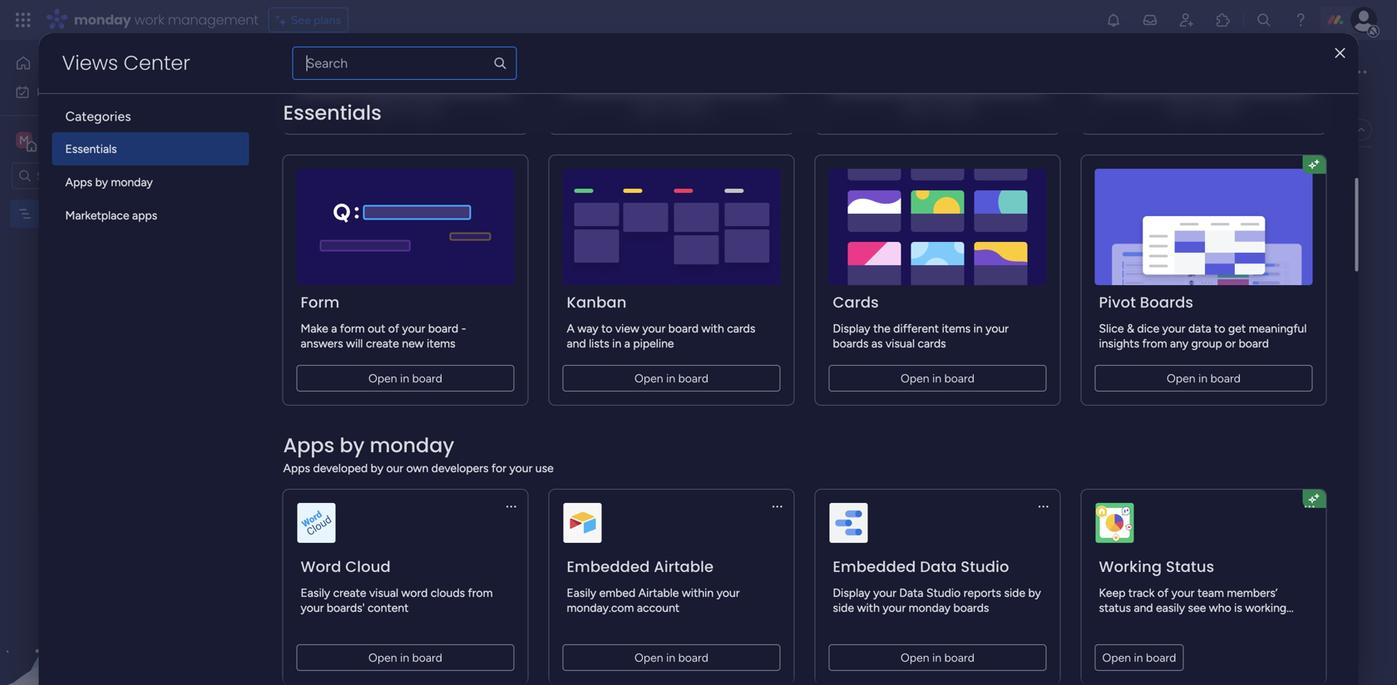 Task type: vqa. For each thing, say whether or not it's contained in the screenshot.
-
yes



Task type: describe. For each thing, give the bounding box(es) containing it.
widget inside "popup button"
[[420, 167, 456, 181]]

monday work management
[[74, 10, 258, 29]]

see
[[1188, 601, 1207, 615]]

of inside working status keep track of your team members' status and easily see who is working from where
[[1158, 586, 1169, 600]]

team
[[1198, 586, 1224, 600]]

monday inside "embedded data studio display your data studio reports side by side with your monday boards"
[[909, 601, 951, 615]]

your inside embedded airtable easily embed airtable within your monday.com account
[[717, 586, 740, 600]]

my work button
[[10, 79, 179, 105]]

board inside kanban a way to view your board with cards and lists in a pipeline
[[669, 322, 699, 336]]

of right type
[[347, 93, 358, 107]]

arrow down image
[[687, 164, 707, 184]]

Search in workspace field
[[35, 166, 139, 186]]

apps by monday
[[65, 175, 153, 189]]

meaningful
[[1249, 322, 1307, 336]]

pivot
[[1099, 292, 1136, 313]]

main for main workspace
[[38, 132, 67, 148]]

chart button
[[453, 116, 507, 143]]

open in board button down new
[[297, 365, 515, 392]]

multiple
[[880, 477, 962, 505]]

board inside pivot boards slice & dice your data to get meaningful insights from any group or board
[[1239, 336, 1269, 351]]

add widget
[[396, 167, 456, 181]]

any inside pivot boards slice & dice your data to get meaningful insights from any group or board
[[1170, 336, 1189, 351]]

cards inside kanban a way to view your board with cards and lists in a pipeline
[[727, 322, 756, 336]]

manage any type of project. assign owners, set timelines and keep track of where your project stands.
[[255, 93, 786, 107]]

see more
[[759, 92, 808, 106]]

workspace image
[[16, 131, 32, 149]]

angle down image
[[338, 168, 346, 180]]

main table
[[278, 123, 333, 137]]

owners,
[[441, 93, 482, 107]]

khvhg list box
[[0, 196, 212, 453]]

Search for a column type search field
[[292, 47, 517, 80]]

views center
[[62, 49, 190, 77]]

apps image
[[1215, 12, 1232, 28]]

learn
[[780, 539, 808, 554]]

monday.com
[[567, 601, 634, 615]]

visualize your board data with multiple widgets
[[572, 477, 1046, 505]]

display inside cards display the different items in your boards as visual cards
[[833, 322, 871, 336]]

remove from favorites image
[[373, 63, 390, 79]]

0 vertical spatial airtable
[[654, 557, 714, 578]]

form make a form out of your board - answers will create new items
[[301, 292, 466, 351]]

visualize your board data with multiple widgets element
[[220, 202, 1398, 685]]

different
[[894, 322, 939, 336]]

board inside 'form make a form out of your board - answers will create new items'
[[428, 322, 459, 336]]

collapse board header image
[[1355, 123, 1368, 136]]

2 vertical spatial apps
[[283, 461, 310, 475]]

files gallery
[[655, 123, 717, 137]]

dapulse x slim image
[[1336, 47, 1346, 59]]

embed
[[599, 586, 636, 600]]

a
[[567, 322, 575, 336]]

categories heading
[[52, 94, 249, 132]]

work for monday
[[134, 10, 164, 29]]

answers
[[301, 336, 343, 351]]

see plans
[[291, 13, 341, 27]]

v2 search image
[[480, 165, 492, 183]]

categories
[[65, 109, 131, 124]]

blank view
[[794, 123, 849, 137]]

workspace selection element
[[16, 130, 139, 152]]

open in board button down "embedded data studio display your data studio reports side by side with your monday boards"
[[829, 645, 1047, 671]]

embedded airtable easily embed airtable within your monday.com account
[[567, 557, 740, 615]]

stands.
[[749, 93, 786, 107]]

from inside working status keep track of your team members' status and easily see who is working from where
[[1099, 616, 1124, 630]]

workspace
[[71, 132, 136, 148]]

project.
[[361, 93, 401, 107]]

plans
[[314, 13, 341, 27]]

table button
[[346, 116, 398, 143]]

new project button
[[252, 161, 330, 187]]

menu image for embedded data studio
[[1037, 500, 1050, 513]]

working status keep track of your team members' status and easily see who is working from where
[[1099, 557, 1287, 630]]

menu image for word cloud
[[505, 500, 518, 513]]

monday inside option
[[111, 175, 153, 189]]

status
[[1099, 601, 1131, 615]]

0 vertical spatial any
[[299, 93, 317, 107]]

or
[[1226, 336, 1236, 351]]

account
[[637, 601, 680, 615]]

menu image
[[771, 500, 784, 513]]

0 vertical spatial track
[[604, 93, 630, 107]]

word
[[301, 557, 341, 578]]

new project
[[259, 167, 324, 181]]

lottie animation element
[[0, 517, 212, 685]]

insights inside pivot boards slice & dice your data to get meaningful insights from any group or board
[[1099, 336, 1140, 351]]

visualize
[[572, 477, 660, 505]]

notifications image
[[1106, 12, 1122, 28]]

apps
[[132, 208, 157, 223]]

to inside pivot boards slice & dice your data to get meaningful insights from any group or board
[[1215, 322, 1226, 336]]

automate
[[1272, 123, 1324, 137]]

way
[[578, 322, 599, 336]]

get inside "use charts, timelines, and other widgets to get insights from this board learn more"
[[852, 521, 871, 536]]

1 horizontal spatial widgets
[[967, 477, 1046, 505]]

visual inside cards display the different items in your boards as visual cards
[[886, 336, 915, 351]]

0 vertical spatial khvhg
[[253, 53, 334, 90]]

2 table from the left
[[358, 123, 385, 137]]

home button
[[10, 50, 179, 77]]

add view image
[[871, 124, 878, 136]]

essentials inside option
[[65, 142, 117, 156]]

integrate
[[1106, 123, 1153, 137]]

status
[[1166, 557, 1215, 578]]

type
[[320, 93, 344, 107]]

working
[[1246, 601, 1287, 615]]

view inside button
[[825, 123, 849, 137]]

inbox image
[[1142, 12, 1159, 28]]

filter button
[[628, 161, 707, 187]]

more
[[781, 92, 808, 106]]

this
[[951, 521, 971, 536]]

and for working
[[1134, 601, 1154, 615]]

1 vertical spatial airtable
[[639, 586, 679, 600]]

work for my
[[55, 85, 81, 99]]

out
[[368, 322, 385, 336]]

embedded for embedded data studio
[[833, 557, 916, 578]]

blank
[[794, 123, 822, 137]]

blank view button
[[782, 116, 861, 143]]

clouds
[[431, 586, 465, 600]]

widgets inside "use charts, timelines, and other widgets to get insights from this board learn more"
[[790, 521, 834, 536]]

pipeline
[[633, 336, 674, 351]]

by up developed
[[340, 432, 365, 460]]

my work
[[37, 85, 81, 99]]

set
[[485, 93, 501, 107]]

by inside "embedded data studio display your data studio reports side by side with your monday boards"
[[1029, 586, 1041, 600]]

boards
[[1140, 292, 1194, 313]]

my
[[37, 85, 53, 99]]

open in board button down group
[[1095, 365, 1313, 392]]

Search field
[[492, 162, 542, 186]]

use charts, timelines, and other widgets to get insights from this board learn more
[[612, 521, 1006, 554]]

with inside "embedded data studio display your data studio reports side by side with your monday boards"
[[857, 601, 880, 615]]

a inside kanban a way to view your board with cards and lists in a pipeline
[[625, 336, 630, 351]]

project
[[286, 167, 324, 181]]

center
[[124, 49, 190, 77]]

manage
[[255, 93, 296, 107]]

the
[[874, 322, 891, 336]]

our
[[386, 461, 404, 475]]

make
[[301, 322, 328, 336]]

with inside kanban a way to view your board with cards and lists in a pipeline
[[702, 322, 724, 336]]

pivot boards slice & dice your data to get meaningful insights from any group or board
[[1099, 292, 1307, 351]]

charts,
[[636, 521, 674, 536]]

dialog containing views center
[[39, 0, 1359, 685]]

0 vertical spatial studio
[[961, 557, 1010, 578]]

open in board button up gantt on the top of the page
[[297, 94, 515, 121]]

boards inside "embedded data studio display your data studio reports side by side with your monday boards"
[[954, 601, 989, 615]]

board inside "use charts, timelines, and other widgets to get insights from this board learn more"
[[974, 521, 1006, 536]]

files
[[655, 123, 678, 137]]

your inside the apps by monday apps developed by our own developers for your use
[[509, 461, 533, 475]]

0 vertical spatial data
[[920, 557, 957, 578]]

embedded data studio display your data studio reports side by side with your monday boards
[[833, 557, 1041, 615]]

group
[[1192, 336, 1223, 351]]

members'
[[1227, 586, 1278, 600]]



Task type: locate. For each thing, give the bounding box(es) containing it.
1 vertical spatial widgets
[[790, 521, 834, 536]]

gallery
[[681, 123, 717, 137]]

0 horizontal spatial see
[[291, 13, 311, 27]]

as
[[872, 336, 883, 351]]

1 horizontal spatial side
[[1004, 586, 1026, 600]]

essentials up search in workspace field
[[65, 142, 117, 156]]

create inside word cloud easily create visual word clouds from your boards' content
[[333, 586, 367, 600]]

to up or
[[1215, 322, 1226, 336]]

see
[[291, 13, 311, 27], [759, 92, 779, 106]]

and for kanban
[[567, 336, 586, 351]]

show board description image
[[345, 63, 365, 80]]

widget right first
[[828, 581, 864, 595]]

main right workspace image
[[38, 132, 67, 148]]

0 horizontal spatial widget
[[420, 167, 456, 181]]

with inside visualize your board data with multiple widgets element
[[833, 477, 875, 505]]

&
[[1127, 322, 1135, 336]]

0 vertical spatial kanban
[[591, 123, 630, 137]]

main inside workspace selection element
[[38, 132, 67, 148]]

add left first
[[754, 581, 775, 595]]

0 horizontal spatial items
[[427, 336, 456, 351]]

your inside 'form make a form out of your board - answers will create new items'
[[402, 322, 425, 336]]

0 horizontal spatial essentials
[[65, 142, 117, 156]]

add for add widget
[[396, 167, 417, 181]]

will
[[346, 336, 363, 351]]

marketplace apps option
[[52, 199, 249, 232]]

categories list box
[[52, 94, 262, 232]]

cards
[[833, 292, 879, 313]]

see for see more
[[759, 92, 779, 106]]

apps inside option
[[65, 175, 92, 189]]

insights inside "use charts, timelines, and other widgets to get insights from this board learn more"
[[874, 521, 918, 536]]

apps for apps by monday apps developed by our own developers for your use
[[283, 432, 335, 460]]

khvhg up 'manage'
[[253, 53, 334, 90]]

timelines
[[504, 93, 551, 107]]

and inside kanban a way to view your board with cards and lists in a pipeline
[[567, 336, 586, 351]]

main inside button
[[278, 123, 303, 137]]

boards left as at right
[[833, 336, 869, 351]]

new
[[402, 336, 424, 351]]

2 embedded from the left
[[833, 557, 916, 578]]

kanban up way
[[567, 292, 627, 313]]

table down 'project.'
[[358, 123, 385, 137]]

khvhg field
[[249, 53, 338, 90]]

khvhg inside list box
[[39, 207, 71, 221]]

track down working
[[1129, 586, 1155, 600]]

items inside 'form make a form out of your board - answers will create new items'
[[427, 336, 456, 351]]

add inside button
[[754, 581, 775, 595]]

1 horizontal spatial form
[[742, 123, 769, 137]]

embedded for embedded airtable
[[567, 557, 650, 578]]

display inside "embedded data studio display your data studio reports side by side with your monday boards"
[[833, 586, 871, 600]]

1 horizontal spatial main
[[278, 123, 303, 137]]

1 vertical spatial visual
[[369, 586, 399, 600]]

your inside pivot boards slice & dice your data to get meaningful insights from any group or board
[[1163, 322, 1186, 336]]

boards down reports
[[954, 601, 989, 615]]

0 vertical spatial work
[[134, 10, 164, 29]]

widget
[[420, 167, 456, 181], [828, 581, 864, 595]]

0 vertical spatial data
[[1189, 322, 1212, 336]]

open in board
[[369, 100, 443, 114], [635, 100, 709, 114], [901, 100, 975, 114], [1167, 100, 1241, 114], [369, 371, 443, 386], [635, 371, 709, 386], [901, 371, 975, 386], [1167, 371, 1241, 386], [369, 651, 443, 665], [635, 651, 709, 665], [901, 651, 975, 665], [1103, 651, 1177, 665]]

table
[[306, 123, 333, 137], [358, 123, 385, 137]]

0 vertical spatial see
[[291, 13, 311, 27]]

first
[[804, 581, 825, 595]]

0 vertical spatial items
[[942, 322, 971, 336]]

a left form
[[331, 322, 337, 336]]

1 display from the top
[[833, 322, 871, 336]]

0 horizontal spatial khvhg
[[39, 207, 71, 221]]

by
[[95, 175, 108, 189], [340, 432, 365, 460], [371, 461, 384, 475], [1029, 586, 1041, 600]]

where down easily
[[1127, 616, 1159, 630]]

kanban inside kanban a way to view your board with cards and lists in a pipeline
[[567, 292, 627, 313]]

any left type
[[299, 93, 317, 107]]

person
[[578, 167, 613, 181]]

items inside cards display the different items in your boards as visual cards
[[942, 322, 971, 336]]

kanban a way to view your board with cards and lists in a pipeline
[[567, 292, 756, 351]]

0 vertical spatial where
[[647, 93, 679, 107]]

1 horizontal spatial widget
[[828, 581, 864, 595]]

airtable up "account"
[[639, 586, 679, 600]]

1 vertical spatial a
[[625, 336, 630, 351]]

3 menu image from the left
[[1303, 500, 1316, 513]]

autopilot image
[[1251, 118, 1266, 140]]

data inside pivot boards slice & dice your data to get meaningful insights from any group or board
[[1189, 322, 1212, 336]]

of inside 'form make a form out of your board - answers will create new items'
[[388, 322, 399, 336]]

insights down "slice"
[[1099, 336, 1140, 351]]

0 horizontal spatial table
[[306, 123, 333, 137]]

of up easily
[[1158, 586, 1169, 600]]

widget inside button
[[828, 581, 864, 595]]

select product image
[[15, 12, 32, 28]]

work
[[134, 10, 164, 29], [55, 85, 81, 99]]

0 horizontal spatial widgets
[[790, 521, 834, 536]]

visual down different at top right
[[886, 336, 915, 351]]

widgets up the this
[[967, 477, 1046, 505]]

0 vertical spatial form
[[742, 123, 769, 137]]

1 vertical spatial display
[[833, 586, 871, 600]]

0 vertical spatial create
[[366, 336, 399, 351]]

visual up content
[[369, 586, 399, 600]]

1 vertical spatial data
[[900, 586, 924, 600]]

form down stands.
[[742, 123, 769, 137]]

form inside 'form make a form out of your board - answers will create new items'
[[301, 292, 340, 313]]

and left "keep"
[[554, 93, 573, 107]]

your
[[682, 93, 705, 107], [402, 322, 425, 336], [642, 322, 666, 336], [986, 322, 1009, 336], [1163, 322, 1186, 336], [509, 461, 533, 475], [665, 477, 710, 505], [778, 581, 801, 595], [717, 586, 740, 600], [874, 586, 897, 600], [1172, 586, 1195, 600], [301, 601, 324, 615], [883, 601, 906, 615]]

visual inside word cloud easily create visual word clouds from your boards' content
[[369, 586, 399, 600]]

where up files
[[647, 93, 679, 107]]

display down cards
[[833, 322, 871, 336]]

dice
[[1138, 322, 1160, 336]]

kanban for kanban a way to view your board with cards and lists in a pipeline
[[567, 292, 627, 313]]

dapulse integrations image
[[1086, 124, 1099, 136]]

where inside working status keep track of your team members' status and easily see who is working from where
[[1127, 616, 1159, 630]]

1 vertical spatial khvhg
[[39, 207, 71, 221]]

1 vertical spatial get
[[852, 521, 871, 536]]

files gallery button
[[642, 116, 730, 143]]

items right different at top right
[[942, 322, 971, 336]]

1 menu image from the left
[[505, 500, 518, 513]]

0 vertical spatial view
[[825, 123, 849, 137]]

0 vertical spatial a
[[331, 322, 337, 336]]

of up kanban button
[[633, 93, 644, 107]]

0 horizontal spatial main
[[38, 132, 67, 148]]

option
[[0, 199, 212, 202]]

monday inside the apps by monday apps developed by our own developers for your use
[[370, 432, 454, 460]]

form for form make a form out of your board - answers will create new items
[[301, 292, 340, 313]]

your inside word cloud easily create visual word clouds from your boards' content
[[301, 601, 324, 615]]

studio left reports
[[927, 586, 961, 600]]

kanban down "keep"
[[591, 123, 630, 137]]

0 horizontal spatial embedded
[[567, 557, 650, 578]]

data
[[1189, 322, 1212, 336], [780, 477, 828, 505]]

0 vertical spatial with
[[702, 322, 724, 336]]

kanban for kanban
[[591, 123, 630, 137]]

2 display from the top
[[833, 586, 871, 600]]

by right reports
[[1029, 586, 1041, 600]]

open in board button down pipeline
[[563, 365, 781, 392]]

1 horizontal spatial data
[[1189, 322, 1212, 336]]

project
[[708, 93, 746, 107]]

view right blank
[[825, 123, 849, 137]]

0 horizontal spatial a
[[331, 322, 337, 336]]

1 vertical spatial widget
[[828, 581, 864, 595]]

easily for word cloud
[[301, 586, 330, 600]]

and left other
[[733, 521, 754, 536]]

from
[[1143, 336, 1168, 351], [921, 521, 947, 536], [468, 586, 493, 600], [1099, 616, 1124, 630]]

new
[[259, 167, 283, 181]]

0 vertical spatial boards
[[833, 336, 869, 351]]

create
[[366, 336, 399, 351], [333, 586, 367, 600]]

airtable up within
[[654, 557, 714, 578]]

word cloud easily create visual word clouds from your boards' content
[[301, 557, 493, 615]]

lottie animation image
[[0, 517, 212, 685]]

0 horizontal spatial easily
[[301, 586, 330, 600]]

0 horizontal spatial get
[[852, 521, 871, 536]]

embedded inside "embedded data studio display your data studio reports side by side with your monday boards"
[[833, 557, 916, 578]]

items
[[942, 322, 971, 336], [427, 336, 456, 351]]

gary orlando image
[[1351, 7, 1378, 33]]

0 horizontal spatial data
[[780, 477, 828, 505]]

widget down gantt on the top of the page
[[420, 167, 456, 181]]

search image
[[493, 56, 508, 71]]

see more link
[[757, 91, 810, 107]]

-
[[461, 322, 466, 336]]

within
[[682, 586, 714, 600]]

menu image
[[505, 500, 518, 513], [1037, 500, 1050, 513], [1303, 500, 1316, 513]]

see left the plans
[[291, 13, 311, 27]]

0 horizontal spatial track
[[604, 93, 630, 107]]

apps by monday apps developed by our own developers for your use
[[283, 432, 554, 475]]

see inside button
[[291, 13, 311, 27]]

0 vertical spatial side
[[1004, 586, 1026, 600]]

a inside 'form make a form out of your board - answers will create new items'
[[331, 322, 337, 336]]

board
[[412, 100, 443, 114], [678, 100, 709, 114], [945, 100, 975, 114], [1211, 100, 1241, 114], [428, 322, 459, 336], [669, 322, 699, 336], [1239, 336, 1269, 351], [412, 371, 443, 386], [678, 371, 709, 386], [945, 371, 975, 386], [1211, 371, 1241, 386], [715, 477, 775, 505], [974, 521, 1006, 536], [412, 651, 443, 665], [678, 651, 709, 665], [945, 651, 975, 665], [1146, 651, 1177, 665]]

1 vertical spatial studio
[[927, 586, 961, 600]]

open in board button down status
[[1095, 645, 1184, 671]]

to up more
[[837, 521, 849, 536]]

to inside kanban a way to view your board with cards and lists in a pipeline
[[602, 322, 613, 336]]

1 horizontal spatial to
[[837, 521, 849, 536]]

0 horizontal spatial side
[[833, 601, 854, 615]]

0 horizontal spatial insights
[[874, 521, 918, 536]]

where
[[647, 93, 679, 107], [1127, 616, 1159, 630]]

in inside kanban a way to view your board with cards and lists in a pipeline
[[612, 336, 622, 351]]

developers
[[432, 461, 489, 475]]

create down out
[[366, 336, 399, 351]]

2 menu image from the left
[[1037, 500, 1050, 513]]

add down gantt on the top of the page
[[396, 167, 417, 181]]

1 table from the left
[[306, 123, 333, 137]]

0 vertical spatial visual
[[886, 336, 915, 351]]

insights down multiple
[[874, 521, 918, 536]]

1 vertical spatial add
[[754, 581, 775, 595]]

embedded down more
[[833, 557, 916, 578]]

1 horizontal spatial easily
[[567, 586, 597, 600]]

embedded inside embedded airtable easily embed airtable within your monday.com account
[[567, 557, 650, 578]]

None search field
[[292, 47, 517, 80]]

get up or
[[1229, 322, 1246, 336]]

side
[[1004, 586, 1026, 600], [833, 601, 854, 615]]

cards inside cards display the different items in your boards as visual cards
[[918, 336, 946, 351]]

0 horizontal spatial visual
[[369, 586, 399, 600]]

1 horizontal spatial work
[[134, 10, 164, 29]]

and left easily
[[1134, 601, 1154, 615]]

1 horizontal spatial get
[[1229, 322, 1246, 336]]

0 horizontal spatial to
[[602, 322, 613, 336]]

display right first
[[833, 586, 871, 600]]

in inside cards display the different items in your boards as visual cards
[[974, 322, 983, 336]]

search everything image
[[1256, 12, 1273, 28]]

data up "use charts, timelines, and other widgets to get insights from this board learn more"
[[780, 477, 828, 505]]

1 vertical spatial cards
[[918, 336, 946, 351]]

form up make on the top left of the page
[[301, 292, 340, 313]]

own
[[406, 461, 429, 475]]

0 horizontal spatial form
[[301, 292, 340, 313]]

1 horizontal spatial add
[[754, 581, 775, 595]]

0 horizontal spatial add
[[396, 167, 417, 181]]

easily up monday.com on the left
[[567, 586, 597, 600]]

any left group
[[1170, 336, 1189, 351]]

help image
[[1293, 12, 1309, 28]]

view inside kanban a way to view your board with cards and lists in a pipeline
[[616, 322, 640, 336]]

to up lists
[[602, 322, 613, 336]]

marketplace
[[65, 208, 129, 223]]

0 horizontal spatial cards
[[727, 322, 756, 336]]

kanban inside button
[[591, 123, 630, 137]]

2 horizontal spatial to
[[1215, 322, 1226, 336]]

1 easily from the left
[[301, 586, 330, 600]]

form inside button
[[742, 123, 769, 137]]

views
[[62, 49, 118, 77]]

of right out
[[388, 322, 399, 336]]

your inside cards display the different items in your boards as visual cards
[[986, 322, 1009, 336]]

get down the visualize your board data with multiple widgets
[[852, 521, 871, 536]]

work up center
[[134, 10, 164, 29]]

khvhg down search in workspace field
[[39, 207, 71, 221]]

by left our
[[371, 461, 384, 475]]

0 vertical spatial display
[[833, 322, 871, 336]]

easily down word
[[301, 586, 330, 600]]

from inside pivot boards slice & dice your data to get meaningful insights from any group or board
[[1143, 336, 1168, 351]]

home
[[38, 56, 70, 70]]

side right reports
[[1004, 586, 1026, 600]]

your inside button
[[778, 581, 801, 595]]

1 horizontal spatial insights
[[1099, 336, 1140, 351]]

chart
[[465, 123, 495, 137]]

table down type
[[306, 123, 333, 137]]

items right new
[[427, 336, 456, 351]]

1 vertical spatial form
[[301, 292, 340, 313]]

track right "keep"
[[604, 93, 630, 107]]

easily inside embedded airtable easily embed airtable within your monday.com account
[[567, 586, 597, 600]]

apps for apps by monday
[[65, 175, 92, 189]]

slice
[[1099, 322, 1124, 336]]

developed
[[313, 461, 368, 475]]

apps up "marketplace"
[[65, 175, 92, 189]]

boards inside cards display the different items in your boards as visual cards
[[833, 336, 869, 351]]

1 horizontal spatial essentials
[[283, 99, 382, 127]]

1 horizontal spatial see
[[759, 92, 779, 106]]

1 horizontal spatial view
[[825, 123, 849, 137]]

kanban
[[591, 123, 630, 137], [567, 292, 627, 313]]

more
[[811, 539, 838, 554]]

2 vertical spatial with
[[857, 601, 880, 615]]

0 horizontal spatial any
[[299, 93, 317, 107]]

easily
[[1156, 601, 1186, 615]]

1 horizontal spatial items
[[942, 322, 971, 336]]

from down dice
[[1143, 336, 1168, 351]]

main
[[278, 123, 303, 137], [38, 132, 67, 148]]

word
[[401, 586, 428, 600]]

1 embedded from the left
[[567, 557, 650, 578]]

working
[[1099, 557, 1162, 578]]

by inside option
[[95, 175, 108, 189]]

1 vertical spatial items
[[427, 336, 456, 351]]

a
[[331, 322, 337, 336], [625, 336, 630, 351]]

data up group
[[1189, 322, 1212, 336]]

lists
[[589, 336, 610, 351]]

1 vertical spatial kanban
[[567, 292, 627, 313]]

essentials option
[[52, 132, 249, 166]]

1 horizontal spatial any
[[1170, 336, 1189, 351]]

1 horizontal spatial visual
[[886, 336, 915, 351]]

by up "marketplace"
[[95, 175, 108, 189]]

add inside "popup button"
[[396, 167, 417, 181]]

apps by monday option
[[52, 166, 249, 199]]

and down a
[[567, 336, 586, 351]]

essentials
[[283, 99, 382, 127], [65, 142, 117, 156]]

1 vertical spatial any
[[1170, 336, 1189, 351]]

1 vertical spatial view
[[616, 322, 640, 336]]

your inside working status keep track of your team members' status and easily see who is working from where
[[1172, 586, 1195, 600]]

1 horizontal spatial khvhg
[[253, 53, 334, 90]]

0 vertical spatial essentials
[[283, 99, 382, 127]]

1 vertical spatial data
[[780, 477, 828, 505]]

main down 'manage'
[[278, 123, 303, 137]]

1 vertical spatial work
[[55, 85, 81, 99]]

open in board button down different at top right
[[829, 365, 1047, 392]]

keep
[[1099, 586, 1126, 600]]

from right clouds
[[468, 586, 493, 600]]

create inside 'form make a form out of your board - answers will create new items'
[[366, 336, 399, 351]]

content
[[368, 601, 409, 615]]

0 vertical spatial get
[[1229, 322, 1246, 336]]

track inside working status keep track of your team members' status and easily see who is working from where
[[1129, 586, 1155, 600]]

open in board button up integrate
[[1095, 94, 1313, 121]]

work right my
[[55, 85, 81, 99]]

cloud
[[345, 557, 391, 578]]

open in board button down "account"
[[563, 645, 781, 671]]

1 vertical spatial essentials
[[65, 142, 117, 156]]

for
[[492, 461, 507, 475]]

form for form
[[742, 123, 769, 137]]

invite members image
[[1179, 12, 1195, 28]]

open in board button up files
[[563, 94, 781, 121]]

1 vertical spatial with
[[833, 477, 875, 505]]

and for manage
[[554, 93, 573, 107]]

form button
[[730, 116, 782, 143]]

main table button
[[252, 116, 346, 143]]

from inside "use charts, timelines, and other widgets to get insights from this board learn more"
[[921, 521, 947, 536]]

monday
[[74, 10, 131, 29], [111, 175, 153, 189], [370, 432, 454, 460], [909, 601, 951, 615]]

and inside working status keep track of your team members' status and easily see who is working from where
[[1134, 601, 1154, 615]]

2 horizontal spatial menu image
[[1303, 500, 1316, 513]]

1 vertical spatial side
[[833, 601, 854, 615]]

and inside "use charts, timelines, and other widgets to get insights from this board learn more"
[[733, 521, 754, 536]]

dialog
[[39, 0, 1359, 685]]

reports
[[964, 586, 1002, 600]]

main for main table
[[278, 123, 303, 137]]

apps left developed
[[283, 461, 310, 475]]

embedded up embed
[[567, 557, 650, 578]]

data left reports
[[900, 586, 924, 600]]

data inside visualize your board data with multiple widgets element
[[780, 477, 828, 505]]

widgets
[[967, 477, 1046, 505], [790, 521, 834, 536]]

easily for embedded airtable
[[567, 586, 597, 600]]

and
[[554, 93, 573, 107], [567, 336, 586, 351], [733, 521, 754, 536], [1134, 601, 1154, 615]]

to inside "use charts, timelines, and other widgets to get insights from this board learn more"
[[837, 521, 849, 536]]

data down the this
[[920, 557, 957, 578]]

2 easily from the left
[[567, 586, 597, 600]]

to
[[602, 322, 613, 336], [1215, 322, 1226, 336], [837, 521, 849, 536]]

0 vertical spatial widgets
[[967, 477, 1046, 505]]

from inside word cloud easily create visual word clouds from your boards' content
[[468, 586, 493, 600]]

essentials down show board description icon
[[283, 99, 382, 127]]

widgets up "learn more" "link"
[[790, 521, 834, 536]]

see for see plans
[[291, 13, 311, 27]]

a left pipeline
[[625, 336, 630, 351]]

person button
[[551, 161, 623, 187]]

add your first widget button
[[746, 575, 872, 601]]

work inside button
[[55, 85, 81, 99]]

khvhg
[[253, 53, 334, 90], [39, 207, 71, 221]]

0 vertical spatial add
[[396, 167, 417, 181]]

use
[[536, 461, 554, 475]]

1 vertical spatial create
[[333, 586, 367, 600]]

view up pipeline
[[616, 322, 640, 336]]

0 vertical spatial cards
[[727, 322, 756, 336]]

studio
[[961, 557, 1010, 578], [927, 586, 961, 600]]

see plans button
[[268, 7, 349, 32]]

0 vertical spatial insights
[[1099, 336, 1140, 351]]

your inside kanban a way to view your board with cards and lists in a pipeline
[[642, 322, 666, 336]]

from left the this
[[921, 521, 947, 536]]

add for add your first widget
[[754, 581, 775, 595]]

1 vertical spatial where
[[1127, 616, 1159, 630]]

0 horizontal spatial menu image
[[505, 500, 518, 513]]

management
[[168, 10, 258, 29]]

get
[[1229, 322, 1246, 336], [852, 521, 871, 536]]

open in board button down content
[[297, 645, 515, 671]]

studio up reports
[[961, 557, 1010, 578]]

see left more on the top of the page
[[759, 92, 779, 106]]

create up boards'
[[333, 586, 367, 600]]

who
[[1209, 601, 1232, 615]]

1 horizontal spatial boards
[[954, 601, 989, 615]]

0 vertical spatial widget
[[420, 167, 456, 181]]

marketplace apps
[[65, 208, 157, 223]]

1 horizontal spatial embedded
[[833, 557, 916, 578]]

0 horizontal spatial work
[[55, 85, 81, 99]]

from down status
[[1099, 616, 1124, 630]]

easily inside word cloud easily create visual word clouds from your boards' content
[[301, 586, 330, 600]]

side down 'add your first widget'
[[833, 601, 854, 615]]

get inside pivot boards slice & dice your data to get meaningful insights from any group or board
[[1229, 322, 1246, 336]]

open in board button up 'add view' image
[[829, 94, 1047, 121]]

apps up developed
[[283, 432, 335, 460]]

0 horizontal spatial where
[[647, 93, 679, 107]]

of
[[347, 93, 358, 107], [633, 93, 644, 107], [388, 322, 399, 336], [1158, 586, 1169, 600]]



